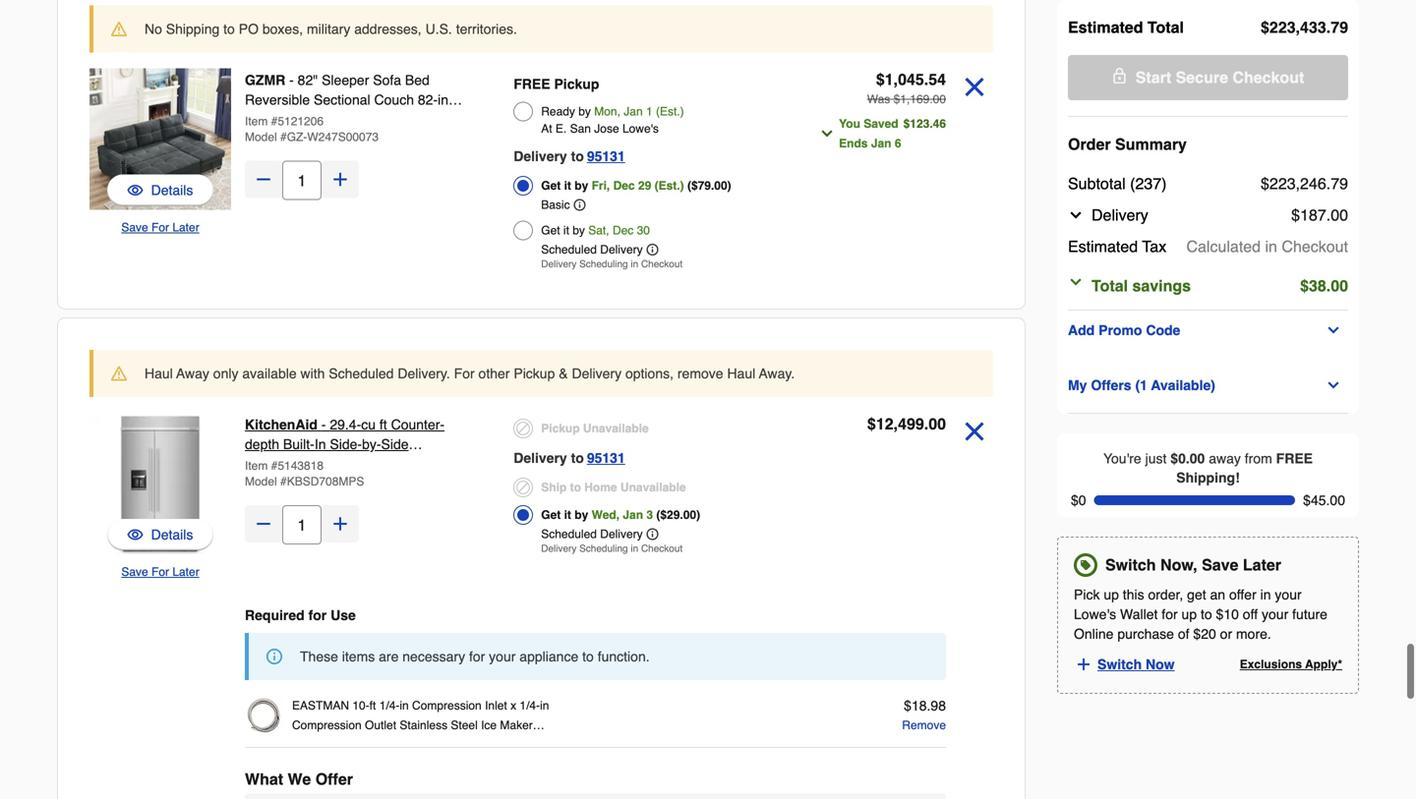 Task type: vqa. For each thing, say whether or not it's contained in the screenshot.
"Pricing" inside Update Pricing BUTTON
no



Task type: locate. For each thing, give the bounding box(es) containing it.
82" sleeper sofa bed reversible sectional couch 82-in modern black polyester/blend reclining sofa
[[245, 72, 448, 147]]

save down 82" sleeper sofa bed reversible sectional couch 82-in modern black polyester/blend reclining sofa image
[[121, 221, 148, 235]]

sat,
[[588, 224, 609, 237]]

was
[[867, 92, 890, 106]]

in right couch
[[438, 92, 448, 108]]

order
[[1068, 135, 1111, 153]]

2 save for later from the top
[[121, 565, 199, 579]]

- for kitchenaid -
[[321, 417, 326, 433]]

2 1/4- from the left
[[520, 699, 540, 713]]

in down 30
[[631, 259, 638, 270]]

1 vertical spatial scheduling
[[579, 543, 628, 555]]

mon,
[[594, 105, 620, 118]]

0 vertical spatial up
[[1104, 587, 1119, 603]]

later up offer
[[1243, 556, 1281, 574]]

these items are necessary for your appliance to function.
[[300, 649, 650, 665]]

switch up this
[[1105, 556, 1156, 574]]

for
[[1162, 607, 1178, 623], [308, 608, 327, 623], [469, 649, 485, 665]]

tag filled image
[[1077, 557, 1094, 574]]

it down basic on the left of page
[[563, 224, 569, 237]]

away.
[[759, 366, 795, 382]]

0 vertical spatial total
[[1147, 18, 1184, 36]]

6
[[895, 137, 901, 150]]

get it by fri, dec 29 (est.) ($79.00)
[[541, 179, 731, 193]]

save for later button down 29.4-cu ft counter-depth built-in side-by-side refrigerator with ice maker (stainless steel with printshield finish) energy star image
[[121, 562, 199, 582]]

modern
[[245, 112, 292, 127]]

79
[[1331, 18, 1348, 36], [1331, 175, 1348, 193]]

gzmr
[[245, 72, 285, 88]]

pickup unavailable
[[541, 422, 649, 436]]

2 95131 from the top
[[587, 450, 625, 466]]

1 vertical spatial chevron down image
[[1068, 207, 1084, 223]]

secure image
[[1112, 68, 1128, 84]]

get down ship
[[541, 508, 561, 522]]

79 up $ 187 .00
[[1331, 175, 1348, 193]]

required for use
[[245, 608, 356, 623]]

1 vertical spatial compression
[[292, 719, 362, 733]]

1 vertical spatial unavailable
[[620, 481, 686, 495]]

1 horizontal spatial 1/4-
[[520, 699, 540, 713]]

option group containing delivery to
[[514, 415, 786, 560]]

haul away only available with scheduled delivery. for other pickup & delivery options, remove haul away.
[[145, 366, 795, 382]]

block image
[[514, 478, 533, 498]]

0 vertical spatial estimated
[[1068, 18, 1143, 36]]

free
[[514, 76, 550, 92], [1276, 451, 1313, 467]]

by for fri,
[[574, 179, 588, 193]]

. for $ 223,433 . 79
[[1326, 18, 1331, 36]]

add
[[1068, 323, 1095, 338]]

1 vertical spatial quickview image
[[127, 525, 143, 545]]

scheduled down wed,
[[541, 528, 597, 541]]

1 vertical spatial minus image
[[254, 514, 273, 534]]

1 vertical spatial save for later
[[121, 565, 199, 579]]

w247s00073
[[307, 130, 379, 144]]

.00 down $ 223,246 . 79
[[1326, 206, 1348, 224]]

0 vertical spatial minus image
[[254, 170, 273, 189]]

item inside "item #5143818 model #kbsd708mps"
[[245, 459, 268, 473]]

79 for $ 223,246 . 79
[[1331, 175, 1348, 193]]

sofa up couch
[[373, 72, 401, 88]]

chevron down image
[[1068, 274, 1084, 290], [1326, 378, 1341, 393]]

kitchenaid -
[[245, 417, 330, 433]]

2 stepper number input field with increment and decrement buttons number field from the top
[[282, 505, 322, 545]]

in inside pick up this order, get an offer in your lowe's wallet for up to $10 off your future online purchase of $20 or more.
[[1260, 587, 1271, 603]]

later down 29.4-cu ft counter-depth built-in side-by-side refrigerator with ice maker (stainless steel with printshield finish) energy star image
[[172, 565, 199, 579]]

switch
[[1105, 556, 1156, 574], [1097, 657, 1142, 673]]

po
[[239, 21, 259, 37]]

get for get it by sat, dec 30
[[541, 224, 560, 237]]

minus image down "item #5143818 model #kbsd708mps"
[[254, 514, 273, 534]]

1 delivery to 95131 from the top
[[514, 148, 625, 164]]

1 item from the top
[[245, 115, 268, 128]]

get
[[541, 179, 561, 193], [541, 224, 560, 237], [541, 508, 561, 522]]

$
[[1261, 18, 1269, 36], [876, 70, 885, 89], [893, 92, 900, 106], [903, 117, 910, 131], [1261, 175, 1269, 193], [1291, 206, 1300, 224], [1300, 277, 1309, 295], [867, 415, 876, 433], [1170, 451, 1178, 467]]

save for later button down 82" sleeper sofa bed reversible sectional couch 82-in modern black polyester/blend reclining sofa image
[[121, 218, 199, 237]]

. for $ 223,246 . 79
[[1326, 175, 1331, 193]]

2 vertical spatial for
[[151, 565, 169, 579]]

summary
[[1115, 135, 1187, 153]]

2 horizontal spatial chevron down image
[[1326, 323, 1341, 338]]

delivery to 95131 up ship
[[514, 450, 625, 466]]

gzmr -
[[245, 72, 298, 88]]

you're just $ 0.00
[[1103, 451, 1205, 467]]

scheduled delivery down get it by sat, dec 30 in the top left of the page
[[541, 243, 643, 257]]

0 horizontal spatial chevron down image
[[1068, 274, 1084, 290]]

chevron down image down $ 38 .00
[[1326, 323, 1341, 338]]

0 vertical spatial model
[[245, 130, 277, 144]]

$ for $ 223,433 . 79
[[1261, 18, 1269, 36]]

future
[[1292, 607, 1327, 623]]

your up future
[[1275, 587, 1302, 603]]

delivery to 95131 down the e. at the top
[[514, 148, 625, 164]]

0 vertical spatial quickview image
[[127, 180, 143, 200]]

0 vertical spatial delivery to 95131
[[514, 148, 625, 164]]

2 vertical spatial pickup
[[541, 422, 580, 436]]

sectional
[[314, 92, 370, 108]]

minus image for first stepper number input field with increment and decrement buttons number field from the top of the page
[[254, 170, 273, 189]]

1 vertical spatial lowe's
[[1074, 607, 1116, 623]]

0 horizontal spatial compression
[[292, 719, 362, 733]]

0 vertical spatial lowe's
[[622, 122, 659, 136]]

0 vertical spatial scheduled delivery
[[541, 243, 643, 257]]

1 95131 from the top
[[587, 148, 625, 164]]

1 horizontal spatial info image
[[647, 244, 658, 256]]

1 vertical spatial delivery scheduling in checkout
[[541, 543, 683, 555]]

compression up steel on the left of page
[[412, 699, 482, 713]]

offer
[[315, 770, 353, 789]]

1 vertical spatial dec
[[613, 224, 634, 237]]

0 vertical spatial 79
[[1331, 18, 1348, 36]]

estimated up secure icon
[[1068, 18, 1143, 36]]

0 horizontal spatial for
[[308, 608, 327, 623]]

checkout
[[1233, 68, 1304, 87], [1282, 237, 1348, 256], [641, 259, 683, 270], [641, 543, 683, 555]]

pickup up ready
[[554, 76, 599, 92]]

now
[[1146, 657, 1175, 673]]

save up the an
[[1202, 556, 1238, 574]]

reclining
[[245, 131, 301, 147]]

switch now
[[1097, 657, 1175, 673]]

0 vertical spatial details
[[151, 182, 193, 198]]

lowe's up "online"
[[1074, 607, 1116, 623]]

dec left 29
[[613, 179, 635, 193]]

it
[[564, 179, 571, 193], [563, 224, 569, 237], [564, 508, 571, 522]]

0 horizontal spatial total
[[1092, 277, 1128, 295]]

(est.) right 29
[[655, 179, 684, 193]]

$ for $ 1,045 . 54 was $ 1,169 .00
[[876, 70, 885, 89]]

0 vertical spatial sofa
[[373, 72, 401, 88]]

start
[[1135, 68, 1171, 87]]

1 vertical spatial plus image
[[330, 514, 350, 534]]

95131 button
[[587, 145, 625, 168], [587, 446, 625, 470]]

quickview image for 82" sleeper sofa bed reversible sectional couch 82-in modern black polyester/blend reclining sofa
[[127, 180, 143, 200]]

only
[[213, 366, 238, 382]]

1 vertical spatial get
[[541, 224, 560, 237]]

2 vertical spatial get
[[541, 508, 561, 522]]

0 horizontal spatial 1/4-
[[379, 699, 400, 713]]

you're
[[1103, 451, 1141, 467]]

for for kitchenaid -
[[151, 565, 169, 579]]

0 vertical spatial save for later
[[121, 221, 199, 235]]

2 scheduling from the top
[[579, 543, 628, 555]]

0 vertical spatial plus image
[[330, 170, 350, 189]]

unavailable up ship to home unavailable
[[583, 422, 649, 436]]

jan left 3
[[623, 508, 643, 522]]

1 quickview image from the top
[[127, 180, 143, 200]]

2 vertical spatial scheduled
[[541, 528, 597, 541]]

0 vertical spatial it
[[564, 179, 571, 193]]

2 get from the top
[[541, 224, 560, 237]]

delivery to 95131
[[514, 148, 625, 164], [514, 450, 625, 466]]

0 vertical spatial delivery scheduling in checkout
[[541, 259, 683, 270]]

. for $ 1,045 . 54 was $ 1,169 .00
[[924, 70, 928, 89]]

0.00
[[1178, 451, 1205, 467]]

223,246
[[1269, 175, 1326, 193]]

your left appliance
[[489, 649, 516, 665]]

delivery right &
[[572, 366, 622, 382]]

2 horizontal spatial for
[[1162, 607, 1178, 623]]

it for fri,
[[564, 179, 571, 193]]

chevron down image down subtotal
[[1068, 207, 1084, 223]]

details for kitchenaid
[[151, 527, 193, 543]]

.00 down $ 187 .00
[[1326, 277, 1348, 295]]

38
[[1309, 277, 1326, 295]]

1 vertical spatial scheduled delivery
[[541, 528, 643, 541]]

quickview image
[[127, 180, 143, 200], [127, 525, 143, 545]]

black
[[295, 112, 329, 127]]

by left sat,
[[573, 224, 585, 237]]

delivery to 95131 for kitchenaid -
[[514, 450, 625, 466]]

2 vertical spatial it
[[564, 508, 571, 522]]

my offers (1 available) link
[[1068, 374, 1348, 397]]

chevron down image
[[819, 126, 835, 142], [1068, 207, 1084, 223], [1326, 323, 1341, 338]]

up left this
[[1104, 587, 1119, 603]]

1 model from the top
[[245, 130, 277, 144]]

2 vertical spatial chevron down image
[[1326, 323, 1341, 338]]

scheduled for kitchenaid -
[[541, 528, 597, 541]]

95131 down jose
[[587, 148, 625, 164]]

outlet
[[365, 719, 396, 733]]

- left 82"
[[289, 72, 294, 88]]

save for later for kitchenaid -
[[121, 565, 199, 579]]

for right necessary
[[469, 649, 485, 665]]

pickup left &
[[514, 366, 555, 382]]

1 vertical spatial total
[[1092, 277, 1128, 295]]

in up stainless
[[400, 699, 409, 713]]

item up reclining
[[245, 115, 268, 128]]

0 horizontal spatial info image
[[574, 199, 586, 211]]

lowe's
[[622, 122, 659, 136], [1074, 607, 1116, 623]]

(237)
[[1130, 175, 1167, 193]]

by left fri,
[[574, 179, 588, 193]]

2 79 from the top
[[1331, 175, 1348, 193]]

2 delivery scheduling in checkout from the top
[[541, 543, 683, 555]]

my offers (1 available)
[[1068, 378, 1215, 393]]

95131 up home on the left bottom of the page
[[587, 450, 625, 466]]

1 horizontal spatial compression
[[412, 699, 482, 713]]

quickview image for kitchenaid -
[[127, 525, 143, 545]]

0 horizontal spatial haul
[[145, 366, 173, 382]]

1/4- right x
[[520, 699, 540, 713]]

1 horizontal spatial up
[[1182, 607, 1197, 623]]

sofa
[[373, 72, 401, 88], [305, 131, 334, 147]]

delivery scheduling in checkout down sat,
[[541, 259, 683, 270]]

checkout down 223,433
[[1233, 68, 1304, 87]]

1 vertical spatial delivery to 95131
[[514, 450, 625, 466]]

82" sleeper sofa bed reversible sectional couch 82-in modern black polyester/blend reclining sofa image
[[89, 68, 231, 210]]

stainless
[[400, 719, 447, 733]]

95131 for kitchenaid -
[[587, 450, 625, 466]]

1 horizontal spatial haul
[[727, 366, 755, 382]]

get up basic on the left of page
[[541, 179, 561, 193]]

option group for 82" sleeper sofa bed reversible sectional couch 82-in modern black polyester/blend reclining sofa
[[514, 70, 786, 275]]

estimated left tax
[[1068, 237, 1138, 256]]

0 vertical spatial (est.)
[[656, 105, 684, 118]]

2 estimated from the top
[[1068, 237, 1138, 256]]

later for kitchenaid -
[[172, 565, 199, 579]]

0 vertical spatial 95131 button
[[587, 145, 625, 168]]

couch
[[374, 92, 414, 108]]

2 vertical spatial your
[[489, 649, 516, 665]]

info image right basic on the left of page
[[574, 199, 586, 211]]

by left wed,
[[574, 508, 588, 522]]

79 right 223,433
[[1331, 18, 1348, 36]]

minus image
[[254, 170, 273, 189], [254, 514, 273, 534]]

free right from
[[1276, 451, 1313, 467]]

item
[[245, 115, 268, 128], [245, 459, 268, 473]]

for inside pick up this order, get an offer in your lowe's wallet for up to $10 off your future online purchase of $20 or more.
[[1162, 607, 1178, 623]]

eastman 10-ft 1/4-in compression inlet x 1/4-in compression outlet stainless steel ice maker connector
[[292, 699, 549, 752]]

0 horizontal spatial lowe's
[[622, 122, 659, 136]]

0 vertical spatial switch
[[1105, 556, 1156, 574]]

1 vertical spatial chevron down image
[[1326, 378, 1341, 393]]

2 model from the top
[[245, 475, 277, 489]]

jan left 6
[[871, 137, 891, 150]]

1 option group from the top
[[514, 70, 786, 275]]

stepper number input field with increment and decrement buttons number field down the #kbsd708mps
[[282, 505, 322, 545]]

info image down 30
[[647, 244, 658, 256]]

0 vertical spatial info image
[[574, 199, 586, 211]]

switch for switch now
[[1097, 657, 1142, 673]]

home
[[584, 481, 617, 495]]

($29.00)
[[656, 508, 700, 522]]

0 vertical spatial scheduling
[[579, 259, 628, 270]]

plus image down w247s00073 on the top of the page
[[330, 170, 350, 189]]

saved
[[864, 117, 898, 131]]

$ for $ 223,246 . 79
[[1261, 175, 1269, 193]]

get for get it by wed, jan 3 ($29.00)
[[541, 508, 561, 522]]

2 minus image from the top
[[254, 514, 273, 534]]

1 minus image from the top
[[254, 170, 273, 189]]

jan left "1"
[[624, 105, 643, 118]]

1 vertical spatial stepper number input field with increment and decrement buttons number field
[[282, 505, 322, 545]]

1 horizontal spatial info image
[[647, 529, 658, 540]]

sleeper
[[322, 72, 369, 88]]

connector
[[292, 738, 346, 752]]

plus image down "online"
[[1075, 656, 1092, 674]]

model inside "item #5143818 model #kbsd708mps"
[[245, 475, 277, 489]]

3 get from the top
[[541, 508, 561, 522]]

add promo code
[[1068, 323, 1180, 338]]

Stepper number input field with increment and decrement buttons number field
[[282, 161, 322, 200], [282, 505, 322, 545]]

from
[[1245, 451, 1272, 467]]

stepper number input field with increment and decrement buttons number field down #gz-
[[282, 161, 322, 200]]

more.
[[1236, 627, 1271, 642]]

0 vertical spatial item
[[245, 115, 268, 128]]

delivery scheduling in checkout for 82" sleeper sofa bed reversible sectional couch 82-in modern black polyester/blend reclining sofa
[[541, 259, 683, 270]]

scheduling down sat,
[[579, 259, 628, 270]]

.00 inside $ 1,045 . 54 was $ 1,169 .00
[[930, 92, 946, 106]]

0 horizontal spatial -
[[289, 72, 294, 88]]

.00 left remove item icon at the right bottom
[[924, 415, 946, 433]]

(est.)
[[656, 105, 684, 118], [655, 179, 684, 193]]

2 delivery to 95131 from the top
[[514, 450, 625, 466]]

0 vertical spatial chevron down image
[[1068, 274, 1084, 290]]

1 vertical spatial your
[[1262, 607, 1288, 623]]

1 vertical spatial up
[[1182, 607, 1197, 623]]

up up of
[[1182, 607, 1197, 623]]

$ for $ 187 .00
[[1291, 206, 1300, 224]]

1 vertical spatial option group
[[514, 415, 786, 560]]

compression down "eastman"
[[292, 719, 362, 733]]

model down modern
[[245, 130, 277, 144]]

1 scheduling from the top
[[579, 259, 628, 270]]

1 vertical spatial estimated
[[1068, 237, 1138, 256]]

1 save for later button from the top
[[121, 218, 199, 237]]

items
[[342, 649, 375, 665]]

2 item from the top
[[245, 459, 268, 473]]

model inside 'item #5121206 model #gz-w247s00073'
[[245, 130, 277, 144]]

total
[[1147, 18, 1184, 36], [1092, 277, 1128, 295]]

item for 82" sleeper sofa bed reversible sectional couch 82-in modern black polyester/blend reclining sofa
[[245, 115, 268, 128]]

free up ready
[[514, 76, 550, 92]]

1 vertical spatial model
[[245, 475, 277, 489]]

0 horizontal spatial free
[[514, 76, 550, 92]]

save down 29.4-cu ft counter-depth built-in side-by-side refrigerator with ice maker (stainless steel with printshield finish) energy star image
[[121, 565, 148, 579]]

info image down required
[[266, 649, 282, 665]]

jose
[[594, 122, 619, 136]]

2 95131 button from the top
[[587, 446, 625, 470]]

info image for scheduled delivery
[[647, 244, 658, 256]]

1 get from the top
[[541, 179, 561, 193]]

1 vertical spatial 95131
[[587, 450, 625, 466]]

option group containing free pickup
[[514, 70, 786, 275]]

x
[[510, 699, 516, 713]]

#kbsd708mps
[[280, 475, 364, 489]]

in right offer
[[1260, 587, 1271, 603]]

1 vertical spatial save for later button
[[121, 562, 199, 582]]

0 vertical spatial -
[[289, 72, 294, 88]]

plus image for first stepper number input field with increment and decrement buttons number field from the top of the page
[[330, 170, 350, 189]]

checkout down 3
[[641, 543, 683, 555]]

1 estimated from the top
[[1068, 18, 1143, 36]]

2 details from the top
[[151, 527, 193, 543]]

2 save for later button from the top
[[121, 562, 199, 582]]

1 vertical spatial switch
[[1097, 657, 1142, 673]]

later down 82" sleeper sofa bed reversible sectional couch 82-in modern black polyester/blend reclining sofa image
[[172, 221, 199, 235]]

reversible
[[245, 92, 310, 108]]

1 details from the top
[[151, 182, 193, 198]]

1 vertical spatial item
[[245, 459, 268, 473]]

1 vertical spatial sofa
[[305, 131, 334, 147]]

1 79 from the top
[[1331, 18, 1348, 36]]

no
[[145, 21, 162, 37]]

1 delivery scheduling in checkout from the top
[[541, 259, 683, 270]]

.00 for $ 187 .00
[[1326, 206, 1348, 224]]

12,499
[[876, 415, 924, 433]]

0 vertical spatial save for later button
[[121, 218, 199, 237]]

scheduled delivery for 82" sleeper sofa bed reversible sectional couch 82-in modern black polyester/blend reclining sofa
[[541, 243, 643, 257]]

save for later down 29.4-cu ft counter-depth built-in side-by-side refrigerator with ice maker (stainless steel with printshield finish) energy star image
[[121, 565, 199, 579]]

option group
[[514, 70, 786, 275], [514, 415, 786, 560]]

plus image
[[330, 170, 350, 189], [330, 514, 350, 534], [1075, 656, 1092, 674]]

1 scheduled delivery from the top
[[541, 243, 643, 257]]

0 vertical spatial dec
[[613, 179, 635, 193]]

1 horizontal spatial sofa
[[373, 72, 401, 88]]

switch inside button
[[1097, 657, 1142, 673]]

2 quickview image from the top
[[127, 525, 143, 545]]

ends
[[839, 137, 868, 150]]

2 vertical spatial plus image
[[1075, 656, 1092, 674]]

pick up this order, get an offer in your lowe's wallet for up to $10 off your future online purchase of $20 or more.
[[1074, 587, 1327, 642]]

it down ship
[[564, 508, 571, 522]]

29
[[638, 179, 651, 193]]

$0
[[1071, 493, 1086, 509]]

unavailable
[[583, 422, 649, 436], [620, 481, 686, 495]]

scheduled delivery
[[541, 243, 643, 257], [541, 528, 643, 541]]

item inside 'item #5121206 model #gz-w247s00073'
[[245, 115, 268, 128]]

for down order,
[[1162, 607, 1178, 623]]

option group for kitchenaid -
[[514, 415, 786, 560]]

1 vertical spatial info image
[[647, 244, 658, 256]]

it up basic on the left of page
[[564, 179, 571, 193]]

for
[[151, 221, 169, 235], [454, 366, 475, 382], [151, 565, 169, 579]]

1 horizontal spatial -
[[321, 417, 326, 433]]

1 vertical spatial jan
[[871, 137, 891, 150]]

model for 82" sleeper sofa bed reversible sectional couch 82-in modern black polyester/blend reclining sofa
[[245, 130, 277, 144]]

0 vertical spatial option group
[[514, 70, 786, 275]]

.00 down 54
[[930, 92, 946, 106]]

delivery scheduling in checkout down wed,
[[541, 543, 683, 555]]

free inside free shipping!
[[1276, 451, 1313, 467]]

1 95131 button from the top
[[587, 145, 625, 168]]

.00 for $ 38 .00
[[1326, 277, 1348, 295]]

free inside option group
[[514, 76, 550, 92]]

info image
[[647, 529, 658, 540], [266, 649, 282, 665]]

2 scheduled delivery from the top
[[541, 528, 643, 541]]

$ inside you saved $ 123 . 46 ends jan 6
[[903, 117, 910, 131]]

2 option group from the top
[[514, 415, 786, 560]]

for left use
[[308, 608, 327, 623]]

0 vertical spatial chevron down image
[[819, 126, 835, 142]]

info image
[[574, 199, 586, 211], [647, 244, 658, 256]]

pickup right block image
[[541, 422, 580, 436]]

95131 button down jose
[[587, 145, 625, 168]]

block image
[[514, 419, 533, 439]]

model down #5143818
[[245, 475, 277, 489]]

later
[[172, 221, 199, 235], [1243, 556, 1281, 574], [172, 565, 199, 579]]

for left other
[[454, 366, 475, 382]]

0 vertical spatial stepper number input field with increment and decrement buttons number field
[[282, 161, 322, 200]]

.00
[[930, 92, 946, 106], [1326, 206, 1348, 224], [1326, 277, 1348, 295], [924, 415, 946, 433]]

0 vertical spatial get
[[541, 179, 561, 193]]

scheduled delivery down wed,
[[541, 528, 643, 541]]

at
[[541, 122, 552, 136]]

delivery to 95131 for 82" sleeper sofa bed reversible sectional couch 82-in modern black polyester/blend reclining sofa
[[514, 148, 625, 164]]

to
[[223, 21, 235, 37], [571, 148, 584, 164], [571, 450, 584, 466], [570, 481, 581, 495], [1201, 607, 1212, 623], [582, 649, 594, 665]]

off
[[1243, 607, 1258, 623]]

1 save for later from the top
[[121, 221, 199, 235]]

chevron down image left you
[[819, 126, 835, 142]]

scheduled down get it by sat, dec 30 in the top left of the page
[[541, 243, 597, 257]]

. inside $ 1,045 . 54 was $ 1,169 .00
[[924, 70, 928, 89]]

info image down 3
[[647, 529, 658, 540]]

lowe's down "1"
[[622, 122, 659, 136]]

dec left 30
[[613, 224, 634, 237]]



Task type: describe. For each thing, give the bounding box(es) containing it.
bed
[[405, 72, 430, 88]]

basic
[[541, 198, 570, 212]]

remove item image
[[958, 415, 991, 448]]

dec for 30
[[613, 224, 634, 237]]

online
[[1074, 627, 1114, 642]]

of
[[1178, 627, 1189, 642]]

in right the calculated
[[1265, 237, 1277, 256]]

delivery down 30
[[600, 243, 643, 257]]

checkout inside button
[[1233, 68, 1304, 87]]

wed,
[[592, 508, 620, 522]]

0 vertical spatial info image
[[647, 529, 658, 540]]

save for later for 82" sleeper sofa bed reversible sectional couch 82-in modern black polyester/blend reclining sofa
[[121, 221, 199, 235]]

later for 82" sleeper sofa bed reversible sectional couch 82-in modern black polyester/blend reclining sofa
[[172, 221, 199, 235]]

info image for basic
[[574, 199, 586, 211]]

get
[[1187, 587, 1206, 603]]

appliance
[[520, 649, 578, 665]]

for for 82" sleeper sofa bed reversible sectional couch 82-in modern black polyester/blend reclining sofa
[[151, 221, 169, 235]]

warning image
[[111, 366, 127, 382]]

use
[[331, 608, 356, 623]]

0 horizontal spatial up
[[1104, 587, 1119, 603]]

required
[[245, 608, 305, 623]]

0 vertical spatial jan
[[624, 105, 643, 118]]

offers
[[1091, 378, 1131, 393]]

to inside pick up this order, get an offer in your lowe's wallet for up to $10 off your future online purchase of $20 or more.
[[1201, 607, 1212, 623]]

1 vertical spatial (est.)
[[655, 179, 684, 193]]

1 haul from the left
[[145, 366, 173, 382]]

no shipping to po boxes, military addresses, u.s. territories.
[[145, 21, 517, 37]]

switch now button
[[1074, 652, 1192, 678]]

start secure checkout button
[[1068, 55, 1348, 100]]

1 stepper number input field with increment and decrement buttons number field from the top
[[282, 161, 322, 200]]

ready by mon, jan 1 (est.)
[[541, 105, 684, 118]]

. inside you saved $ 123 . 46 ends jan 6
[[930, 117, 933, 131]]

1 1/4- from the left
[[379, 699, 400, 713]]

54
[[928, 70, 946, 89]]

$ for $ 12,499 .00
[[867, 415, 876, 433]]

an
[[1210, 587, 1225, 603]]

get it by wed, jan 3 ($29.00)
[[541, 508, 700, 522]]

it for wed,
[[564, 508, 571, 522]]

savings
[[1132, 277, 1191, 295]]

chevron down image inside my offers (1 available) link
[[1326, 378, 1341, 393]]

apply*
[[1305, 658, 1342, 672]]

0 vertical spatial compression
[[412, 699, 482, 713]]

code
[[1146, 323, 1180, 338]]

by up san at the top of page
[[578, 105, 591, 118]]

other
[[478, 366, 510, 382]]

remove
[[902, 719, 946, 733]]

delivery down ship
[[541, 543, 577, 555]]

95131 for 82" sleeper sofa bed reversible sectional couch 82-in modern black polyester/blend reclining sofa
[[587, 148, 625, 164]]

are
[[379, 649, 399, 665]]

0 horizontal spatial sofa
[[305, 131, 334, 147]]

by for sat,
[[573, 224, 585, 237]]

plus image inside switch now button
[[1075, 656, 1092, 674]]

save for later button for kitchenaid -
[[121, 562, 199, 582]]

79 for $ 223,433 . 79
[[1331, 18, 1348, 36]]

free for free pickup
[[514, 76, 550, 92]]

item #5143818 model #kbsd708mps
[[245, 459, 364, 489]]

with
[[300, 366, 325, 382]]

maker
[[500, 719, 533, 733]]

checkout down 30
[[641, 259, 683, 270]]

in right x
[[540, 699, 549, 713]]

delivery.
[[398, 366, 450, 382]]

save for later button for 82" sleeper sofa bed reversible sectional couch 82-in modern black polyester/blend reclining sofa
[[121, 218, 199, 237]]

away
[[176, 366, 209, 382]]

minus image for first stepper number input field with increment and decrement buttons number field from the bottom
[[254, 514, 273, 534]]

1 vertical spatial for
[[454, 366, 475, 382]]

$ 12,499 .00
[[867, 415, 946, 433]]

checkout down 187
[[1282, 237, 1348, 256]]

or
[[1220, 627, 1232, 642]]

delivery down get it by wed, jan 3 ($29.00)
[[600, 528, 643, 541]]

scheduled delivery for kitchenaid -
[[541, 528, 643, 541]]

scheduling for 82" sleeper sofa bed reversible sectional couch 82-in modern black polyester/blend reclining sofa
[[579, 259, 628, 270]]

1,169
[[900, 92, 930, 106]]

scheduling for kitchenaid -
[[579, 543, 628, 555]]

switch for switch now, save later
[[1105, 556, 1156, 574]]

$18.98
[[904, 698, 946, 714]]

#gz-
[[280, 130, 307, 144]]

options,
[[625, 366, 674, 382]]

- for gzmr -
[[289, 72, 294, 88]]

2 vertical spatial jan
[[623, 508, 643, 522]]

0 vertical spatial pickup
[[554, 76, 599, 92]]

to down 'pickup unavailable'
[[571, 450, 584, 466]]

get for get it by fri, dec 29 (est.) ($79.00)
[[541, 179, 561, 193]]

secure
[[1176, 68, 1228, 87]]

steel
[[451, 719, 478, 733]]

kitchenaid
[[245, 417, 318, 433]]

jan inside you saved $ 123 . 46 ends jan 6
[[871, 137, 891, 150]]

to left "po"
[[223, 21, 235, 37]]

to right ship
[[570, 481, 581, 495]]

lowe's inside pick up this order, get an offer in your lowe's wallet for up to $10 off your future online purchase of $20 or more.
[[1074, 607, 1116, 623]]

223,433
[[1269, 18, 1326, 36]]

delivery down get it by sat, dec 30 in the top left of the page
[[541, 259, 577, 270]]

it for sat,
[[563, 224, 569, 237]]

plus image for first stepper number input field with increment and decrement buttons number field from the bottom
[[330, 514, 350, 534]]

to left the function.
[[582, 649, 594, 665]]

0 horizontal spatial info image
[[266, 649, 282, 665]]

to down san at the top of page
[[571, 148, 584, 164]]

1
[[646, 105, 653, 118]]

you
[[839, 117, 860, 131]]

u.s.
[[425, 21, 452, 37]]

free shipping!
[[1176, 451, 1313, 486]]

save for kitchenaid -
[[121, 565, 148, 579]]

29.4-cu ft counter-depth built-in side-by-side refrigerator with ice maker (stainless steel with printshield finish) energy star image
[[89, 413, 231, 555]]

add promo code link
[[1068, 319, 1348, 342]]

estimated total
[[1068, 18, 1184, 36]]

tax
[[1142, 237, 1166, 256]]

warning image
[[111, 21, 127, 37]]

fri,
[[592, 179, 610, 193]]

dec for 29
[[613, 179, 635, 193]]

polyester/blend
[[333, 112, 429, 127]]

remove item image
[[958, 70, 991, 104]]

0 vertical spatial unavailable
[[583, 422, 649, 436]]

calculated
[[1186, 237, 1261, 256]]

delivery down 'subtotal (237)'
[[1092, 206, 1148, 224]]

chevron down image inside add promo code link
[[1326, 323, 1341, 338]]

away from
[[1209, 451, 1272, 467]]

0 vertical spatial your
[[1275, 587, 1302, 603]]

estimated tax
[[1068, 237, 1166, 256]]

exclusions
[[1240, 658, 1302, 672]]

save for 82" sleeper sofa bed reversible sectional couch 82-in modern black polyester/blend reclining sofa
[[121, 221, 148, 235]]

0 horizontal spatial chevron down image
[[819, 126, 835, 142]]

estimated for estimated tax
[[1068, 237, 1138, 256]]

.00 for $ 12,499 .00
[[924, 415, 946, 433]]

in down get it by wed, jan 3 ($29.00)
[[631, 543, 638, 555]]

1 horizontal spatial chevron down image
[[1068, 207, 1084, 223]]

now,
[[1160, 556, 1197, 574]]

1 vertical spatial pickup
[[514, 366, 555, 382]]

lowe's inside option group
[[622, 122, 659, 136]]

10-ft 1/4-in compression inlet x 1/4-in compression outlet stainless steel ice maker connector image
[[245, 696, 284, 736]]

1 horizontal spatial total
[[1147, 18, 1184, 36]]

order,
[[1148, 587, 1183, 603]]

2 haul from the left
[[727, 366, 755, 382]]

$ for $ 38 .00
[[1300, 277, 1309, 295]]

estimated for estimated total
[[1068, 18, 1143, 36]]

e.
[[555, 122, 567, 136]]

subtotal
[[1068, 175, 1126, 193]]

free for free shipping!
[[1276, 451, 1313, 467]]

delivery scheduling in checkout for kitchenaid -
[[541, 543, 683, 555]]

82"
[[298, 72, 318, 88]]

order summary
[[1068, 135, 1187, 153]]

free pickup
[[514, 76, 599, 92]]

#5121206
[[271, 115, 324, 128]]

$ 187 .00
[[1291, 206, 1348, 224]]

delivery down at
[[514, 148, 567, 164]]

&
[[559, 366, 568, 382]]

shipping
[[166, 21, 220, 37]]

model for kitchenaid -
[[245, 475, 277, 489]]

95131 button for kitchenaid -
[[587, 446, 625, 470]]

ship
[[541, 481, 567, 495]]

by for wed,
[[574, 508, 588, 522]]

1,045
[[885, 70, 924, 89]]

item for kitchenaid
[[245, 459, 268, 473]]

95131 button for 82" sleeper sofa bed reversible sectional couch 82-in modern black polyester/blend reclining sofa
[[587, 145, 625, 168]]

$18.98 remove
[[902, 698, 946, 733]]

delivery up ship
[[514, 450, 567, 466]]

1 horizontal spatial for
[[469, 649, 485, 665]]

what
[[245, 770, 283, 789]]

in inside the 82" sleeper sofa bed reversible sectional couch 82-in modern black polyester/blend reclining sofa
[[438, 92, 448, 108]]

1 vertical spatial scheduled
[[329, 366, 394, 382]]

details for 82" sleeper sofa bed reversible sectional couch 82-in modern black polyester/blend reclining sofa
[[151, 182, 193, 198]]

calculated in checkout
[[1186, 237, 1348, 256]]

military
[[307, 21, 350, 37]]

scheduled for 82" sleeper sofa bed reversible sectional couch 82-in modern black polyester/blend reclining sofa
[[541, 243, 597, 257]]

total savings
[[1092, 277, 1191, 295]]

item #5121206 model #gz-w247s00073
[[245, 115, 379, 144]]

offer
[[1229, 587, 1256, 603]]

san
[[570, 122, 591, 136]]



